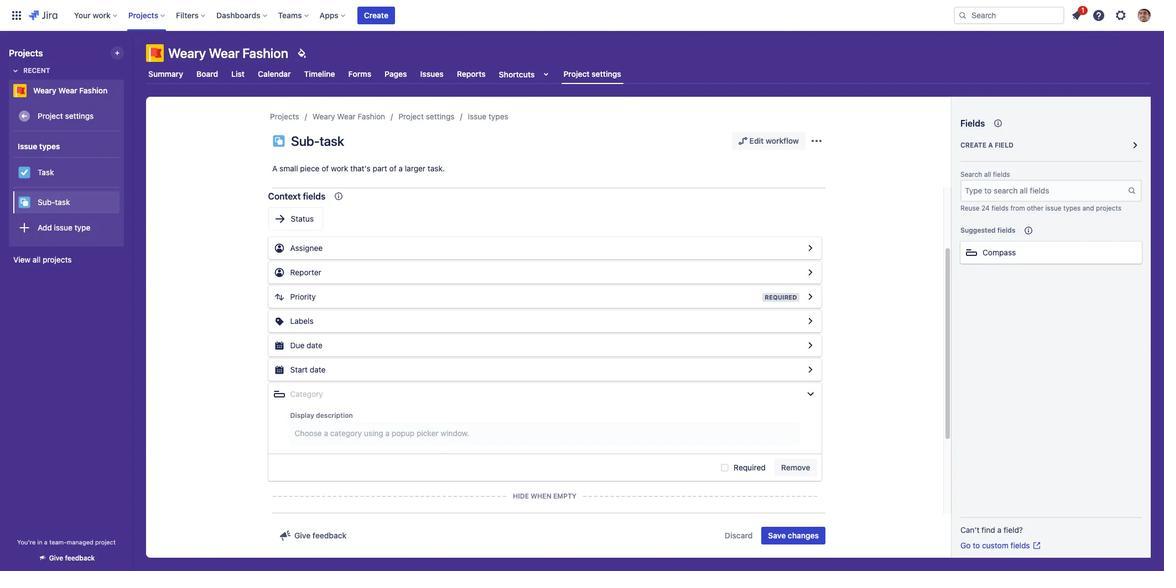 Task type: locate. For each thing, give the bounding box(es) containing it.
reporter
[[290, 268, 321, 277]]

open field configuration image
[[804, 242, 817, 255], [804, 266, 817, 279], [804, 315, 817, 328]]

2 horizontal spatial weary wear fashion
[[313, 112, 385, 121]]

weary wear fashion down forms link
[[313, 112, 385, 121]]

field
[[995, 141, 1014, 149]]

you're in a team-managed project
[[17, 539, 116, 546]]

find
[[982, 526, 995, 535]]

projects for projects link
[[270, 112, 299, 121]]

list
[[231, 69, 245, 79]]

open field configuration image inside due date button
[[804, 339, 817, 352]]

0 vertical spatial sub-task
[[291, 133, 344, 149]]

types
[[489, 112, 508, 121], [39, 141, 60, 151], [1063, 204, 1081, 212]]

1 horizontal spatial task
[[320, 133, 344, 149]]

open field configuration image inside assignee button
[[804, 242, 817, 255]]

2 vertical spatial weary
[[313, 112, 335, 121]]

more information about the context fields image
[[332, 190, 346, 203]]

that's
[[350, 164, 371, 173]]

managed
[[67, 539, 93, 546]]

wear
[[209, 45, 240, 61], [58, 86, 77, 95], [337, 112, 356, 121]]

1 vertical spatial open field configuration image
[[804, 339, 817, 352]]

1 horizontal spatial feedback
[[313, 531, 347, 541]]

1 horizontal spatial issue types
[[468, 112, 508, 121]]

0 vertical spatial wear
[[209, 45, 240, 61]]

create down fields
[[961, 141, 987, 149]]

issue types up the task
[[18, 141, 60, 151]]

issue types inside group
[[18, 141, 60, 151]]

to
[[973, 541, 980, 551]]

open field configuration image inside labels button
[[804, 315, 817, 328]]

types left and on the right of page
[[1063, 204, 1081, 212]]

save changes
[[768, 531, 819, 541]]

date right the start
[[310, 365, 326, 375]]

sub-task up 'add'
[[38, 197, 70, 207]]

3 open field configuration image from the top
[[804, 364, 817, 377]]

2 horizontal spatial fashion
[[358, 112, 385, 121]]

1 horizontal spatial work
[[331, 164, 348, 173]]

1 vertical spatial weary wear fashion
[[33, 86, 108, 95]]

give feedback
[[294, 531, 347, 541], [49, 554, 95, 563]]

1 vertical spatial required
[[734, 463, 766, 473]]

group
[[13, 132, 120, 246]]

0 vertical spatial all
[[984, 170, 991, 179]]

date for due date
[[307, 341, 323, 350]]

sub- right issue type icon
[[291, 133, 320, 149]]

give feedback for the leftmost give feedback button
[[49, 554, 95, 563]]

0 horizontal spatial task
[[55, 197, 70, 207]]

open field configuration image for due date
[[804, 339, 817, 352]]

0 vertical spatial sub-
[[291, 133, 320, 149]]

issue down reports link
[[468, 112, 486, 121]]

types down shortcuts
[[489, 112, 508, 121]]

remove
[[781, 463, 810, 473]]

create for create
[[364, 10, 388, 20]]

1 vertical spatial issue types
[[18, 141, 60, 151]]

1 horizontal spatial projects
[[1096, 204, 1122, 212]]

issue types
[[468, 112, 508, 121], [18, 141, 60, 151]]

0 vertical spatial create
[[364, 10, 388, 20]]

0 horizontal spatial issue
[[18, 141, 37, 151]]

1 vertical spatial create
[[961, 141, 987, 149]]

types up the task
[[39, 141, 60, 151]]

board link
[[194, 64, 220, 84]]

3 open field configuration image from the top
[[804, 315, 817, 328]]

2 vertical spatial fashion
[[358, 112, 385, 121]]

issue types for issue types link
[[468, 112, 508, 121]]

calendar
[[258, 69, 291, 79]]

weary wear fashion up list on the left top of the page
[[168, 45, 288, 61]]

fashion up calendar
[[242, 45, 288, 61]]

issue right other
[[1045, 204, 1062, 212]]

projects right and on the right of page
[[1096, 204, 1122, 212]]

1 vertical spatial issue
[[18, 141, 37, 151]]

1 horizontal spatial sub-
[[291, 133, 320, 149]]

feedback for the leftmost give feedback button
[[65, 554, 95, 563]]

2 horizontal spatial settings
[[592, 69, 621, 78]]

1 vertical spatial give
[[49, 554, 63, 563]]

0 vertical spatial weary wear fashion link
[[9, 80, 120, 102]]

0 horizontal spatial settings
[[65, 111, 94, 120]]

2 vertical spatial types
[[1063, 204, 1081, 212]]

issue for issue types link
[[468, 112, 486, 121]]

0 horizontal spatial projects
[[43, 255, 72, 264]]

date
[[307, 341, 323, 350], [310, 365, 326, 375]]

a right in
[[44, 539, 48, 546]]

open field configuration image for reporter
[[804, 266, 817, 279]]

1 vertical spatial issue
[[54, 223, 72, 232]]

can't
[[961, 526, 980, 535]]

remove button
[[775, 459, 817, 477]]

weary
[[168, 45, 206, 61], [33, 86, 56, 95], [313, 112, 335, 121]]

1 vertical spatial types
[[39, 141, 60, 151]]

of right piece
[[322, 164, 329, 173]]

2 horizontal spatial wear
[[337, 112, 356, 121]]

view all projects
[[13, 255, 72, 264]]

project down recent
[[38, 111, 63, 120]]

a
[[988, 141, 993, 149], [399, 164, 403, 173], [997, 526, 1002, 535], [44, 539, 48, 546]]

2 vertical spatial open field configuration image
[[804, 364, 817, 377]]

projects up recent
[[9, 48, 43, 58]]

fields left this link will be opened in a new tab icon
[[1011, 541, 1030, 551]]

0 vertical spatial date
[[307, 341, 323, 350]]

0 horizontal spatial issue
[[54, 223, 72, 232]]

0 vertical spatial give feedback
[[294, 531, 347, 541]]

0 horizontal spatial weary wear fashion
[[33, 86, 108, 95]]

banner
[[0, 0, 1164, 31]]

0 vertical spatial required
[[765, 294, 797, 301]]

weary wear fashion link down forms link
[[313, 110, 385, 123]]

help image
[[1092, 9, 1106, 22]]

date inside button
[[310, 365, 326, 375]]

1 horizontal spatial of
[[389, 164, 397, 173]]

0 vertical spatial open field configuration image
[[804, 290, 817, 304]]

task up add issue type
[[55, 197, 70, 207]]

1 horizontal spatial issue
[[468, 112, 486, 121]]

1 of from the left
[[322, 164, 329, 173]]

issue
[[1045, 204, 1062, 212], [54, 223, 72, 232]]

group containing issue types
[[13, 132, 120, 246]]

timeline
[[304, 69, 335, 79]]

a right find
[[997, 526, 1002, 535]]

all right view
[[33, 255, 41, 264]]

0 horizontal spatial create
[[364, 10, 388, 20]]

2 open field configuration image from the top
[[804, 339, 817, 352]]

1 horizontal spatial weary wear fashion
[[168, 45, 288, 61]]

tab list
[[139, 64, 1158, 84]]

2 open field configuration image from the top
[[804, 266, 817, 279]]

1 open field configuration image from the top
[[804, 290, 817, 304]]

1 horizontal spatial projects
[[128, 10, 158, 20]]

Type to search all fields text field
[[962, 181, 1128, 201]]

compass button
[[961, 242, 1142, 264]]

weary wear fashion link down recent
[[9, 80, 120, 102]]

issue right 'add'
[[54, 223, 72, 232]]

create inside button
[[364, 10, 388, 20]]

projects inside popup button
[[128, 10, 158, 20]]

0 horizontal spatial give feedback
[[49, 554, 95, 563]]

sub-
[[291, 133, 320, 149], [38, 197, 55, 207]]

1 vertical spatial give feedback button
[[31, 549, 101, 568]]

weary wear fashion link
[[9, 80, 120, 102], [313, 110, 385, 123]]

settings
[[592, 69, 621, 78], [65, 111, 94, 120], [426, 112, 455, 121]]

sub-task
[[291, 133, 344, 149], [38, 197, 70, 207]]

0 vertical spatial projects
[[128, 10, 158, 20]]

issue up the 'task' link
[[18, 141, 37, 151]]

custom
[[982, 541, 1009, 551]]

projects
[[128, 10, 158, 20], [9, 48, 43, 58], [270, 112, 299, 121]]

from
[[1011, 204, 1025, 212]]

weary up board
[[168, 45, 206, 61]]

fashion left add to starred image
[[79, 86, 108, 95]]

2 horizontal spatial projects
[[270, 112, 299, 121]]

project right shortcuts dropdown button
[[564, 69, 590, 78]]

1 horizontal spatial all
[[984, 170, 991, 179]]

create for create a field
[[961, 141, 987, 149]]

work
[[93, 10, 111, 20], [331, 164, 348, 173]]

1 vertical spatial open field configuration image
[[804, 266, 817, 279]]

0 horizontal spatial give
[[49, 554, 63, 563]]

project settings link down recent
[[13, 105, 120, 127]]

1 vertical spatial task
[[55, 197, 70, 207]]

type
[[75, 223, 90, 232]]

weary down recent
[[33, 86, 56, 95]]

context fields
[[268, 191, 326, 201]]

0 horizontal spatial work
[[93, 10, 111, 20]]

2 vertical spatial wear
[[337, 112, 356, 121]]

fashion down forms link
[[358, 112, 385, 121]]

create right the apps popup button
[[364, 10, 388, 20]]

sub- inside sub-task link
[[38, 197, 55, 207]]

task link
[[13, 162, 120, 184]]

0 horizontal spatial give feedback button
[[31, 549, 101, 568]]

due
[[290, 341, 305, 350]]

issue types link
[[468, 110, 508, 123]]

hide when empty
[[513, 492, 577, 501]]

all for search
[[984, 170, 991, 179]]

weary wear fashion
[[168, 45, 288, 61], [33, 86, 108, 95], [313, 112, 385, 121]]

projects button
[[125, 6, 169, 24]]

your work button
[[71, 6, 122, 24]]

start date
[[290, 365, 326, 375]]

all
[[984, 170, 991, 179], [33, 255, 41, 264]]

open field configuration image for labels
[[804, 315, 817, 328]]

1 vertical spatial wear
[[58, 86, 77, 95]]

weary wear fashion down recent
[[33, 86, 108, 95]]

0 horizontal spatial issue types
[[18, 141, 60, 151]]

apps
[[320, 10, 339, 20]]

team-
[[49, 539, 67, 546]]

issue
[[468, 112, 486, 121], [18, 141, 37, 151]]

more information about the fields image
[[992, 117, 1005, 130]]

sub- up 'add'
[[38, 197, 55, 207]]

project down pages link
[[399, 112, 424, 121]]

dashboards button
[[213, 6, 271, 24]]

all right search
[[984, 170, 991, 179]]

0 horizontal spatial project settings link
[[13, 105, 120, 127]]

go to custom fields
[[961, 541, 1030, 551]]

list link
[[229, 64, 247, 84]]

1 vertical spatial weary
[[33, 86, 56, 95]]

project settings link down issues link
[[399, 110, 455, 123]]

of
[[322, 164, 329, 173], [389, 164, 397, 173]]

2 of from the left
[[389, 164, 397, 173]]

1 horizontal spatial give feedback button
[[272, 527, 353, 545]]

1 vertical spatial work
[[331, 164, 348, 173]]

0 vertical spatial give
[[294, 531, 311, 541]]

1 horizontal spatial give feedback
[[294, 531, 347, 541]]

0 vertical spatial weary
[[168, 45, 206, 61]]

1 open field configuration image from the top
[[804, 242, 817, 255]]

date inside button
[[307, 341, 323, 350]]

more options image
[[810, 134, 823, 148]]

jira image
[[29, 9, 57, 22], [29, 9, 57, 22]]

1 vertical spatial all
[[33, 255, 41, 264]]

open field configuration image
[[804, 290, 817, 304], [804, 339, 817, 352], [804, 364, 817, 377]]

your work
[[74, 10, 111, 20]]

projects for the "projects" popup button
[[128, 10, 158, 20]]

sub-task up piece
[[291, 133, 344, 149]]

context
[[268, 191, 301, 201]]

issue types down reports link
[[468, 112, 508, 121]]

projects down add issue type
[[43, 255, 72, 264]]

1 horizontal spatial give
[[294, 531, 311, 541]]

1 horizontal spatial project
[[399, 112, 424, 121]]

add issue type
[[38, 223, 90, 232]]

open field configuration image inside reporter button
[[804, 266, 817, 279]]

2 vertical spatial open field configuration image
[[804, 315, 817, 328]]

0 vertical spatial issue types
[[468, 112, 508, 121]]

fields inside go to custom fields link
[[1011, 541, 1030, 551]]

2 horizontal spatial types
[[1063, 204, 1081, 212]]

start
[[290, 365, 308, 375]]

sub-task inside group
[[38, 197, 70, 207]]

open field configuration image inside start date button
[[804, 364, 817, 377]]

task up the "a small piece of work that's part of a larger task."
[[320, 133, 344, 149]]

0 horizontal spatial feedback
[[65, 554, 95, 563]]

projects up 'sidebar navigation' "image"
[[128, 10, 158, 20]]

0 vertical spatial issue
[[468, 112, 486, 121]]

primary element
[[7, 0, 954, 31]]

1 horizontal spatial weary wear fashion link
[[313, 110, 385, 123]]

projects inside "view all projects" link
[[43, 255, 72, 264]]

0 vertical spatial issue
[[1045, 204, 1062, 212]]

task
[[38, 167, 54, 177]]

due date
[[290, 341, 323, 350]]

date right the "due"
[[307, 341, 323, 350]]

0 vertical spatial feedback
[[313, 531, 347, 541]]

task
[[320, 133, 344, 149], [55, 197, 70, 207]]

0 horizontal spatial all
[[33, 255, 41, 264]]

1 vertical spatial sub-task
[[38, 197, 70, 207]]

filters
[[176, 10, 199, 20]]

Display description field
[[291, 424, 798, 444]]

open field configuration image for start date
[[804, 364, 817, 377]]

of right part
[[389, 164, 397, 173]]

work right your
[[93, 10, 111, 20]]

work left that's
[[331, 164, 348, 173]]

description
[[316, 412, 353, 420]]

reporter button
[[268, 262, 821, 284]]

1 vertical spatial projects
[[43, 255, 72, 264]]

1 horizontal spatial settings
[[426, 112, 455, 121]]

issue types for group in the top of the page containing issue types
[[18, 141, 60, 151]]

0 horizontal spatial fashion
[[79, 86, 108, 95]]

0 horizontal spatial of
[[322, 164, 329, 173]]

issue inside group
[[18, 141, 37, 151]]

give feedback button
[[272, 527, 353, 545], [31, 549, 101, 568]]

weary right projects link
[[313, 112, 335, 121]]

projects up issue type icon
[[270, 112, 299, 121]]

0 vertical spatial open field configuration image
[[804, 242, 817, 255]]

give for the top give feedback button
[[294, 531, 311, 541]]

0 horizontal spatial projects
[[9, 48, 43, 58]]



Task type: describe. For each thing, give the bounding box(es) containing it.
work inside dropdown button
[[93, 10, 111, 20]]

appswitcher icon image
[[10, 9, 23, 22]]

teams button
[[275, 6, 313, 24]]

category
[[290, 390, 323, 399]]

a
[[272, 164, 277, 173]]

view all projects link
[[9, 250, 124, 270]]

edit workflow button
[[732, 132, 806, 150]]

reuse 24 fields from other issue types and projects
[[961, 204, 1122, 212]]

0 vertical spatial fashion
[[242, 45, 288, 61]]

compass
[[983, 248, 1016, 257]]

forms link
[[346, 64, 374, 84]]

1 horizontal spatial wear
[[209, 45, 240, 61]]

24
[[982, 204, 990, 212]]

display description
[[290, 412, 353, 420]]

discard
[[725, 531, 753, 541]]

task.
[[428, 164, 445, 173]]

0 horizontal spatial project
[[38, 111, 63, 120]]

1 vertical spatial weary wear fashion link
[[313, 110, 385, 123]]

view
[[13, 255, 31, 264]]

more information about the suggested fields image
[[1022, 224, 1035, 237]]

other
[[1027, 204, 1044, 212]]

suggested fields
[[961, 226, 1016, 235]]

banner containing your work
[[0, 0, 1164, 31]]

add to starred image
[[121, 84, 134, 97]]

2 vertical spatial weary wear fashion
[[313, 112, 385, 121]]

issue for group in the top of the page containing issue types
[[18, 141, 37, 151]]

1 horizontal spatial project settings
[[399, 112, 455, 121]]

you're
[[17, 539, 36, 546]]

Search field
[[954, 6, 1065, 24]]

when
[[531, 492, 552, 501]]

priority
[[290, 292, 316, 302]]

2 horizontal spatial weary
[[313, 112, 335, 121]]

teams
[[278, 10, 302, 20]]

weary wear fashion inside "weary wear fashion" link
[[33, 86, 108, 95]]

display
[[290, 412, 314, 420]]

1 vertical spatial fashion
[[79, 86, 108, 95]]

issue inside button
[[54, 223, 72, 232]]

pages link
[[382, 64, 409, 84]]

2 horizontal spatial project settings
[[564, 69, 621, 78]]

assignee button
[[268, 237, 821, 260]]

forms
[[348, 69, 371, 79]]

tab list containing project settings
[[139, 64, 1158, 84]]

1 vertical spatial projects
[[9, 48, 43, 58]]

your
[[74, 10, 91, 20]]

issues link
[[418, 64, 446, 84]]

reports link
[[455, 64, 488, 84]]

0 vertical spatial give feedback button
[[272, 527, 353, 545]]

summary link
[[146, 64, 185, 84]]

0 horizontal spatial wear
[[58, 86, 77, 95]]

workflow
[[766, 136, 799, 146]]

collapse recent projects image
[[9, 64, 22, 77]]

timeline link
[[302, 64, 337, 84]]

search
[[961, 170, 982, 179]]

0 vertical spatial weary wear fashion
[[168, 45, 288, 61]]

add issue type button
[[13, 217, 120, 239]]

settings image
[[1114, 9, 1128, 22]]

and
[[1083, 204, 1094, 212]]

create button
[[357, 6, 395, 24]]

can't find a field?
[[961, 526, 1023, 535]]

empty
[[553, 492, 577, 501]]

sub-task link
[[13, 191, 120, 214]]

shortcuts button
[[497, 64, 555, 84]]

edit workflow
[[750, 136, 799, 146]]

a left larger
[[399, 164, 403, 173]]

1 horizontal spatial weary
[[168, 45, 206, 61]]

open field configuration image for assignee
[[804, 242, 817, 255]]

set background color image
[[295, 46, 308, 60]]

reuse
[[961, 204, 980, 212]]

0 horizontal spatial weary wear fashion link
[[9, 80, 120, 102]]

hide
[[513, 492, 529, 501]]

pages
[[385, 69, 407, 79]]

apps button
[[316, 6, 350, 24]]

add
[[38, 223, 52, 232]]

all for view
[[33, 255, 41, 264]]

0 vertical spatial task
[[320, 133, 344, 149]]

recent
[[23, 66, 50, 75]]

0 horizontal spatial project settings
[[38, 111, 94, 120]]

dashboards
[[216, 10, 260, 20]]

shortcuts
[[499, 69, 535, 79]]

suggested
[[961, 226, 996, 235]]

notifications image
[[1070, 9, 1083, 22]]

sidebar navigation image
[[121, 44, 145, 66]]

go to custom fields link
[[961, 541, 1041, 552]]

projects link
[[270, 110, 299, 123]]

status
[[291, 214, 314, 224]]

close field configuration image
[[804, 388, 817, 401]]

1 horizontal spatial sub-task
[[291, 133, 344, 149]]

summary
[[148, 69, 183, 79]]

issue type icon image
[[272, 134, 286, 148]]

discard button
[[718, 527, 759, 545]]

feedback for the top give feedback button
[[313, 531, 347, 541]]

a small piece of work that's part of a larger task.
[[272, 164, 445, 173]]

0 vertical spatial types
[[489, 112, 508, 121]]

a left field
[[988, 141, 993, 149]]

give feedback for the top give feedback button
[[294, 531, 347, 541]]

fields
[[961, 118, 985, 128]]

add issue type image
[[18, 221, 31, 235]]

your profile and settings image
[[1138, 9, 1151, 22]]

fields down field
[[993, 170, 1010, 179]]

due date button
[[268, 335, 821, 357]]

fields left the more information about the suggested fields image at the right of page
[[997, 226, 1016, 235]]

save changes button
[[762, 527, 826, 545]]

this link will be opened in a new tab image
[[1032, 542, 1041, 551]]

piece
[[300, 164, 320, 173]]

0 vertical spatial projects
[[1096, 204, 1122, 212]]

date for start date
[[310, 365, 326, 375]]

labels button
[[268, 310, 821, 333]]

project
[[95, 539, 116, 546]]

task inside sub-task link
[[55, 197, 70, 207]]

assignee
[[290, 243, 323, 253]]

1 horizontal spatial project settings link
[[399, 110, 455, 123]]

labels
[[290, 316, 314, 326]]

edit
[[750, 136, 764, 146]]

small
[[279, 164, 298, 173]]

1
[[1081, 6, 1085, 14]]

part
[[373, 164, 387, 173]]

0 horizontal spatial types
[[39, 141, 60, 151]]

0 horizontal spatial weary
[[33, 86, 56, 95]]

search image
[[958, 11, 967, 20]]

go
[[961, 541, 971, 551]]

start date button
[[268, 359, 821, 381]]

in
[[37, 539, 42, 546]]

give for the leftmost give feedback button
[[49, 554, 63, 563]]

create project image
[[113, 49, 122, 58]]

fields left more information about the context fields icon
[[303, 191, 326, 201]]

2 horizontal spatial project
[[564, 69, 590, 78]]

calendar link
[[256, 64, 293, 84]]

fields right 24
[[992, 204, 1009, 212]]

create a field
[[961, 141, 1014, 149]]

search all fields
[[961, 170, 1010, 179]]

save
[[768, 531, 786, 541]]



Task type: vqa. For each thing, say whether or not it's contained in the screenshot.
left feedback
yes



